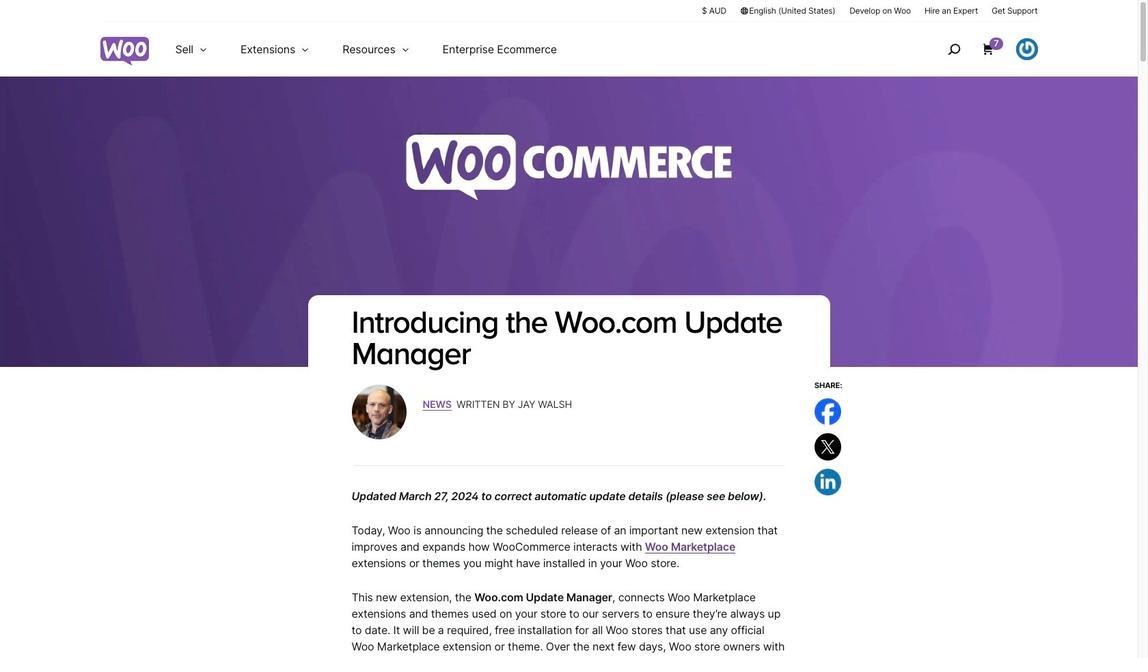 Task type: vqa. For each thing, say whether or not it's contained in the screenshot.
your within the Set up your store with these recommendations From services to content, there's no limit to what you can sell with WooCommerce.
no



Task type: describe. For each thing, give the bounding box(es) containing it.
search image
[[943, 38, 965, 60]]



Task type: locate. For each thing, give the bounding box(es) containing it.
service navigation menu element
[[919, 27, 1038, 71]]

open account menu image
[[1016, 38, 1038, 60]]



